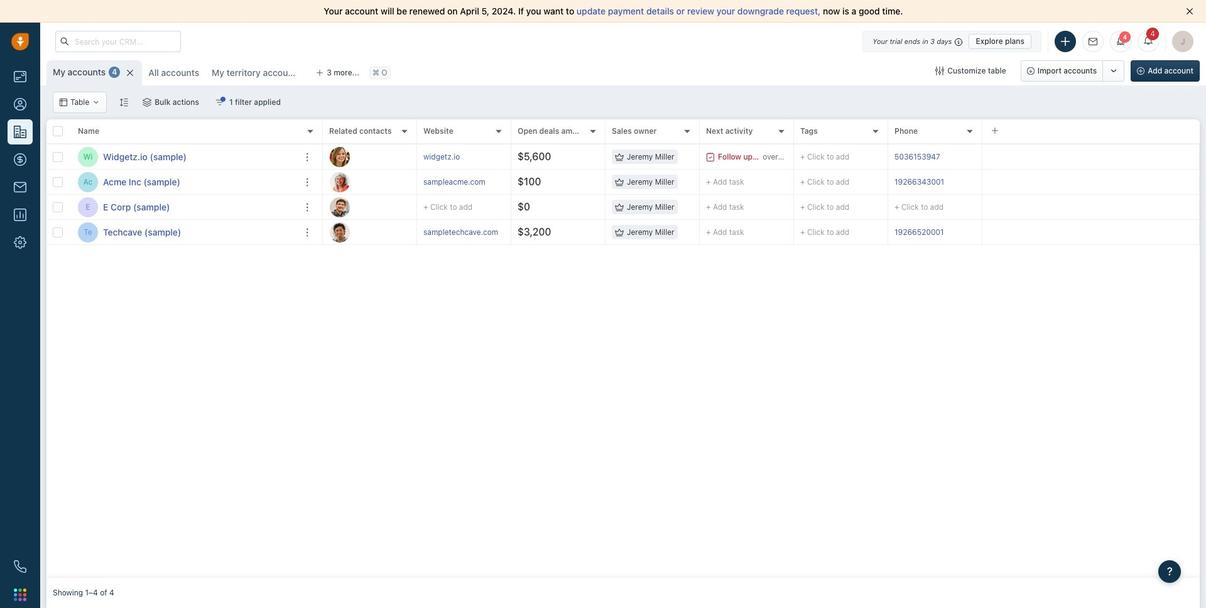 Task type: describe. For each thing, give the bounding box(es) containing it.
s image
[[330, 222, 350, 242]]

phone image
[[14, 561, 26, 573]]

1 row group from the left
[[47, 145, 323, 245]]

style_myh0__igzzd8unmi image
[[120, 98, 128, 107]]

3 cell from the top
[[983, 195, 1200, 219]]

freshworks switcher image
[[14, 589, 26, 601]]

l image
[[330, 172, 350, 192]]



Task type: locate. For each thing, give the bounding box(es) containing it.
row group
[[47, 145, 323, 245], [323, 145, 1200, 245]]

1 cell from the top
[[983, 145, 1200, 169]]

cell for l image in the left top of the page's container_wx8msf4aqz5i3rn1 image
[[983, 170, 1200, 194]]

container_wx8msf4aqz5i3rn1 image
[[936, 67, 945, 75], [215, 98, 224, 107], [60, 99, 67, 106], [93, 99, 100, 106], [615, 203, 624, 211]]

cell for container_wx8msf4aqz5i3rn1 image corresponding to the "s" image
[[983, 220, 1200, 244]]

j image
[[330, 197, 350, 217]]

container_wx8msf4aqz5i3rn1 image for j icon
[[615, 152, 624, 161]]

send email image
[[1089, 38, 1098, 46]]

group
[[1021, 60, 1125, 82]]

2 cell from the top
[[983, 170, 1200, 194]]

container_wx8msf4aqz5i3rn1 image for the "s" image
[[615, 228, 624, 237]]

press space to select this row. row
[[47, 145, 323, 170], [323, 145, 1200, 170], [47, 170, 323, 195], [323, 170, 1200, 195], [47, 195, 323, 220], [323, 195, 1200, 220], [47, 220, 323, 245], [323, 220, 1200, 245]]

container_wx8msf4aqz5i3rn1 image for l image in the left top of the page
[[615, 178, 624, 186]]

Search your CRM... text field
[[55, 31, 181, 52]]

cell
[[983, 145, 1200, 169], [983, 170, 1200, 194], [983, 195, 1200, 219], [983, 220, 1200, 244]]

row
[[47, 119, 323, 145]]

column header
[[72, 119, 323, 145]]

j image
[[330, 147, 350, 167]]

phone element
[[8, 554, 33, 579]]

2 row group from the left
[[323, 145, 1200, 245]]

container_wx8msf4aqz5i3rn1 image
[[143, 98, 152, 107], [615, 152, 624, 161], [706, 152, 715, 161], [615, 178, 624, 186], [615, 228, 624, 237]]

cell for j icon container_wx8msf4aqz5i3rn1 image
[[983, 145, 1200, 169]]

grid
[[47, 118, 1200, 578]]

close image
[[1186, 8, 1194, 15]]

4 cell from the top
[[983, 220, 1200, 244]]



